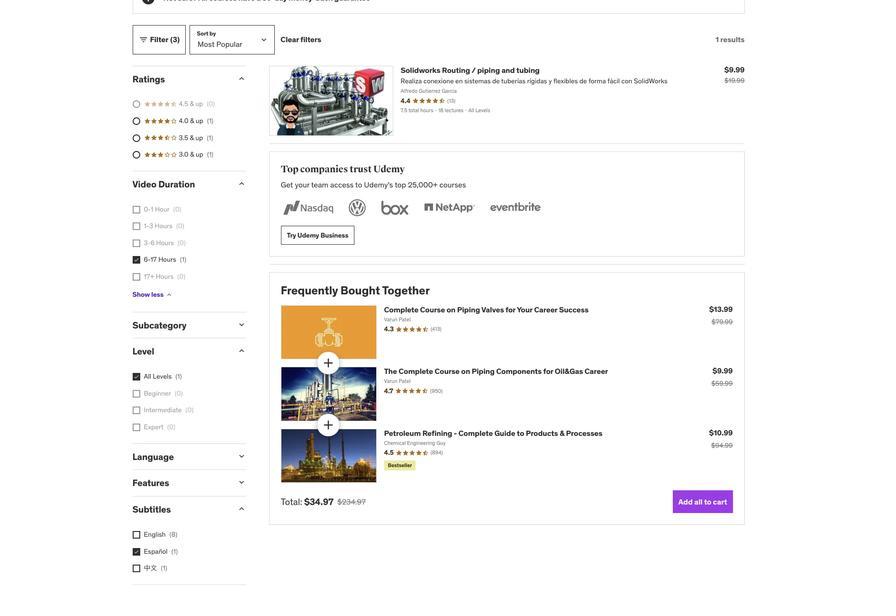 Task type: describe. For each thing, give the bounding box(es) containing it.
small image for features
[[237, 478, 246, 488]]

(3)
[[170, 35, 180, 44]]

3-6 hours (0)
[[144, 239, 186, 247]]

$19.99
[[725, 76, 745, 85]]

español
[[144, 548, 168, 556]]

subcategory
[[132, 320, 187, 331]]

to inside top companies trust udemy get your team access to udemy's top 25,000+ courses
[[355, 180, 362, 189]]

hours for 3-6 hours
[[156, 239, 174, 247]]

up for 3.5 & up
[[196, 134, 203, 142]]

the complete course on piping components for oil&gas career varun patel
[[384, 367, 608, 385]]

1 inside status
[[716, 35, 719, 44]]

less
[[151, 291, 164, 299]]

(1) right levels at bottom
[[176, 373, 182, 381]]

up for 4.5 & up
[[196, 100, 203, 108]]

access
[[330, 180, 354, 189]]

(0) up 4.0 & up (1)
[[207, 100, 215, 108]]

nasdaq image
[[281, 198, 335, 218]]

$13.99
[[709, 305, 733, 314]]

top
[[395, 180, 406, 189]]

all levels (1)
[[144, 373, 182, 381]]

1 vertical spatial udemy
[[298, 231, 319, 240]]

0-1 hour (0)
[[144, 205, 181, 214]]

$59.99
[[712, 380, 733, 388]]

(1) down the 4.5 & up (0)
[[207, 117, 213, 125]]

piping inside the complete course on piping components for oil&gas career varun patel
[[472, 367, 495, 376]]

(894)
[[431, 450, 443, 457]]

intermediate
[[144, 406, 182, 415]]

$10.99
[[709, 428, 733, 438]]

level
[[132, 346, 154, 358]]

try udemy business link
[[281, 226, 355, 245]]

guy
[[437, 440, 446, 447]]

course inside the complete course on piping components for oil&gas career varun patel
[[435, 367, 460, 376]]

3-
[[144, 239, 151, 247]]

xsmall image for beginner
[[132, 390, 140, 398]]

small image for ratings
[[237, 74, 246, 83]]

3.5 & up (1)
[[179, 134, 213, 142]]

中文 (1)
[[144, 565, 167, 573]]

english (8)
[[144, 531, 177, 539]]

frequently bought together
[[281, 283, 430, 298]]

level button
[[132, 346, 229, 358]]

solidworks
[[401, 65, 441, 75]]

3
[[149, 222, 153, 230]]

hours for 6-17 hours
[[158, 256, 176, 264]]

3.5
[[179, 134, 188, 142]]

25,000+
[[408, 180, 438, 189]]

add all to cart button
[[673, 491, 733, 514]]

(1) down 3.5 & up (1)
[[207, 150, 213, 159]]

hours right 17+
[[156, 273, 174, 281]]

0 horizontal spatial 1
[[151, 205, 153, 214]]

patel for the
[[399, 378, 411, 385]]

$34.97
[[304, 497, 334, 508]]

4.5 for 4.5
[[384, 449, 394, 458]]

6
[[151, 239, 155, 247]]

6-
[[144, 256, 151, 264]]

levels
[[153, 373, 172, 381]]

box image
[[379, 198, 411, 218]]

guide
[[495, 429, 515, 438]]

xsmall image for español
[[132, 549, 140, 556]]

video duration
[[132, 179, 195, 190]]

ratings
[[132, 73, 165, 85]]

(413)
[[431, 326, 442, 333]]

top companies trust udemy get your team access to udemy's top 25,000+ courses
[[281, 163, 466, 189]]

add all to cart
[[679, 498, 727, 507]]

(0) right hour
[[173, 205, 181, 214]]

small image for subcategory
[[237, 320, 246, 330]]

bought
[[341, 283, 380, 298]]

17+
[[144, 273, 154, 281]]

3.0
[[179, 150, 189, 159]]

netapp image
[[422, 198, 477, 218]]

1 results status
[[716, 35, 745, 44]]

duration
[[158, 179, 195, 190]]

4.0
[[179, 117, 189, 125]]

$9.99 $59.99
[[712, 367, 733, 388]]

for inside the complete course on piping components for oil&gas career varun patel
[[544, 367, 553, 376]]

tubing
[[517, 65, 540, 75]]

4.0 & up (1)
[[179, 117, 213, 125]]

& for 4.0
[[190, 117, 194, 125]]

$94.99
[[711, 442, 733, 450]]

894 reviews element
[[431, 450, 443, 457]]

features
[[132, 478, 169, 489]]

中文
[[144, 565, 157, 573]]

solidworks routing / piping and tubing
[[401, 65, 540, 75]]

(0) up intermediate (0)
[[175, 390, 183, 398]]

(1) right 中文
[[161, 565, 167, 573]]

(0) down intermediate (0)
[[167, 423, 175, 432]]

xsmall image for english
[[132, 532, 140, 539]]

success
[[559, 305, 589, 315]]

beginner (0)
[[144, 390, 183, 398]]

team
[[311, 180, 329, 189]]

clear filters
[[281, 35, 321, 44]]

xsmall image for expert
[[132, 424, 140, 432]]

volkswagen image
[[347, 198, 368, 218]]

udemy inside top companies trust udemy get your team access to udemy's top 25,000+ courses
[[374, 163, 405, 175]]

career inside complete course on piping valves for your career success varun patel
[[534, 305, 558, 315]]

show less button
[[132, 286, 173, 305]]

xsmall image for 6-
[[132, 257, 140, 264]]

language
[[132, 452, 174, 463]]

& for 4.5
[[190, 100, 194, 108]]

17
[[151, 256, 157, 264]]

xsmall image for 0-
[[132, 206, 140, 214]]

4.5 & up (0)
[[179, 100, 215, 108]]

frequently
[[281, 283, 338, 298]]

video
[[132, 179, 157, 190]]

clear filters button
[[281, 25, 321, 54]]

to inside button
[[704, 498, 712, 507]]

your
[[517, 305, 533, 315]]

udemy's
[[364, 180, 393, 189]]

$9.99 for $9.99 $19.99
[[725, 65, 745, 74]]

petroleum refining - complete guide to products & processes link
[[384, 429, 603, 438]]

the
[[384, 367, 397, 376]]

/
[[472, 65, 476, 75]]

bestseller
[[388, 463, 412, 469]]



Task type: locate. For each thing, give the bounding box(es) containing it.
0 horizontal spatial career
[[534, 305, 558, 315]]

small image
[[139, 35, 148, 44], [237, 179, 246, 189], [237, 347, 246, 356]]

& right the 4.0
[[190, 117, 194, 125]]

0 vertical spatial patel
[[399, 317, 411, 323]]

(1) down 4.0 & up (1)
[[207, 134, 213, 142]]

ratings button
[[132, 73, 229, 85]]

5 xsmall image from the top
[[132, 390, 140, 398]]

small image for language
[[237, 452, 246, 461]]

engineering
[[407, 440, 435, 447]]

1 left results
[[716, 35, 719, 44]]

4 xsmall image from the top
[[132, 257, 140, 264]]

up for 4.0 & up
[[196, 117, 203, 125]]

udemy up udemy's
[[374, 163, 405, 175]]

xsmall image left all
[[132, 374, 140, 381]]

complete inside complete course on piping valves for your career success varun patel
[[384, 305, 419, 315]]

1 horizontal spatial for
[[544, 367, 553, 376]]

5 small image from the top
[[237, 505, 246, 514]]

hours right 17
[[158, 256, 176, 264]]

0 vertical spatial career
[[534, 305, 558, 315]]

$234.97
[[337, 498, 366, 507]]

courses
[[440, 180, 466, 189]]

xsmall image left '1-'
[[132, 223, 140, 230]]

try
[[287, 231, 296, 240]]

xsmall image for 1-
[[132, 223, 140, 230]]

2 horizontal spatial to
[[704, 498, 712, 507]]

1 vertical spatial patel
[[399, 378, 411, 385]]

varun
[[384, 317, 398, 323], [384, 378, 398, 385]]

small image for subtitles
[[237, 505, 246, 514]]

4 small image from the top
[[237, 478, 246, 488]]

small image
[[237, 74, 246, 83], [237, 320, 246, 330], [237, 452, 246, 461], [237, 478, 246, 488], [237, 505, 246, 514]]

2 varun from the top
[[384, 378, 398, 385]]

course up (950) at bottom
[[435, 367, 460, 376]]

4.5
[[179, 100, 188, 108], [384, 449, 394, 458]]

expert (0)
[[144, 423, 175, 432]]

0 horizontal spatial udemy
[[298, 231, 319, 240]]

to down trust
[[355, 180, 362, 189]]

&
[[190, 100, 194, 108], [190, 117, 194, 125], [190, 134, 194, 142], [190, 150, 194, 159], [560, 429, 565, 438]]

& right products
[[560, 429, 565, 438]]

processes
[[566, 429, 603, 438]]

1 horizontal spatial 4.5
[[384, 449, 394, 458]]

complete course on piping valves for your career success varun patel
[[384, 305, 589, 323]]

career right your
[[534, 305, 558, 315]]

varun up 4.7
[[384, 378, 398, 385]]

on inside the complete course on piping components for oil&gas career varun patel
[[461, 367, 470, 376]]

to
[[355, 180, 362, 189], [517, 429, 524, 438], [704, 498, 712, 507]]

up right 3.0
[[196, 150, 203, 159]]

course up (413)
[[420, 305, 445, 315]]

hours for 1-3 hours
[[155, 222, 173, 230]]

$9.99 up the $59.99
[[713, 367, 733, 376]]

0 horizontal spatial 4.5
[[179, 100, 188, 108]]

xsmall image
[[132, 206, 140, 214], [132, 223, 140, 230], [132, 240, 140, 247], [132, 257, 140, 264], [132, 390, 140, 398], [132, 407, 140, 415], [132, 566, 140, 573]]

$10.99 $94.99
[[709, 428, 733, 450]]

(1) down 3-6 hours (0)
[[180, 256, 186, 264]]

0 vertical spatial piping
[[457, 305, 480, 315]]

get
[[281, 180, 293, 189]]

complete right 'the'
[[399, 367, 433, 376]]

$9.99 inside '$9.99 $59.99'
[[713, 367, 733, 376]]

0 vertical spatial complete
[[384, 305, 419, 315]]

0 vertical spatial udemy
[[374, 163, 405, 175]]

cart
[[713, 498, 727, 507]]

1 vertical spatial small image
[[237, 179, 246, 189]]

0 vertical spatial course
[[420, 305, 445, 315]]

6 xsmall image from the top
[[132, 407, 140, 415]]

patel for complete
[[399, 317, 411, 323]]

all
[[144, 373, 151, 381]]

$9.99 for $9.99 $59.99
[[713, 367, 733, 376]]

top
[[281, 163, 299, 175]]

$79.99
[[712, 318, 733, 326]]

subtitles
[[132, 504, 171, 516]]

xsmall image left english
[[132, 532, 140, 539]]

hours right 3
[[155, 222, 173, 230]]

1 horizontal spatial udemy
[[374, 163, 405, 175]]

& inside petroleum refining - complete guide to products & processes chemical engineering guy
[[560, 429, 565, 438]]

413 reviews element
[[431, 326, 442, 333]]

to right guide
[[517, 429, 524, 438]]

xsmall image left 3-
[[132, 240, 140, 247]]

xsmall image left 中文
[[132, 566, 140, 573]]

udemy right the try
[[298, 231, 319, 240]]

piping
[[477, 65, 500, 75]]

3.0 & up (1)
[[179, 150, 213, 159]]

$9.99 up $19.99
[[725, 65, 745, 74]]

0 vertical spatial 4.5
[[179, 100, 188, 108]]

(0) up 3-6 hours (0)
[[176, 222, 184, 230]]

subcategory button
[[132, 320, 229, 331]]

varun for complete
[[384, 317, 398, 323]]

& right 3.5
[[190, 134, 194, 142]]

video duration button
[[132, 179, 229, 190]]

english
[[144, 531, 166, 539]]

hours right 6
[[156, 239, 174, 247]]

4.5 up the 4.0
[[179, 100, 188, 108]]

up right the 4.0
[[196, 117, 203, 125]]

4.3
[[384, 325, 394, 334]]

(0) up 6-17 hours (1)
[[178, 239, 186, 247]]

0 horizontal spatial to
[[355, 180, 362, 189]]

0 vertical spatial 1
[[716, 35, 719, 44]]

complete course on piping valves for your career success link
[[384, 305, 589, 315]]

1 vertical spatial varun
[[384, 378, 398, 385]]

1 vertical spatial complete
[[399, 367, 433, 376]]

patel
[[399, 317, 411, 323], [399, 378, 411, 385]]

950 reviews element
[[430, 388, 443, 395]]

xsmall image inside show less button
[[165, 291, 173, 299]]

eventbrite image
[[488, 198, 543, 218]]

business
[[321, 231, 349, 240]]

4.7
[[384, 387, 393, 396]]

career inside the complete course on piping components for oil&gas career varun patel
[[585, 367, 608, 376]]

piping
[[457, 305, 480, 315], [472, 367, 495, 376]]

0 vertical spatial on
[[447, 305, 456, 315]]

career right oil&gas
[[585, 367, 608, 376]]

0 vertical spatial small image
[[139, 35, 148, 44]]

expert
[[144, 423, 164, 432]]

xsmall image left intermediate
[[132, 407, 140, 415]]

piping left components
[[472, 367, 495, 376]]

career
[[534, 305, 558, 315], [585, 367, 608, 376]]

filter
[[150, 35, 168, 44]]

1 horizontal spatial career
[[585, 367, 608, 376]]

small image for video duration
[[237, 179, 246, 189]]

1 vertical spatial on
[[461, 367, 470, 376]]

7 xsmall image from the top
[[132, 566, 140, 573]]

filter (3)
[[150, 35, 180, 44]]

0-
[[144, 205, 151, 214]]

hours
[[155, 222, 173, 230], [156, 239, 174, 247], [158, 256, 176, 264], [156, 273, 174, 281]]

(8)
[[170, 531, 177, 539]]

xsmall image for 中文
[[132, 566, 140, 573]]

to right all
[[704, 498, 712, 507]]

0 vertical spatial $9.99
[[725, 65, 745, 74]]

1-3 hours (0)
[[144, 222, 184, 230]]

the complete course on piping components for oil&gas career link
[[384, 367, 608, 376]]

for left your
[[506, 305, 516, 315]]

refining
[[423, 429, 452, 438]]

2 xsmall image from the top
[[132, 223, 140, 230]]

for inside complete course on piping valves for your career success varun patel
[[506, 305, 516, 315]]

& for 3.0
[[190, 150, 194, 159]]

2 vertical spatial complete
[[459, 429, 493, 438]]

0 vertical spatial to
[[355, 180, 362, 189]]

complete inside petroleum refining - complete guide to products & processes chemical engineering guy
[[459, 429, 493, 438]]

your
[[295, 180, 310, 189]]

complete down together
[[384, 305, 419, 315]]

valves
[[482, 305, 504, 315]]

(1)
[[207, 117, 213, 125], [207, 134, 213, 142], [207, 150, 213, 159], [180, 256, 186, 264], [176, 373, 182, 381], [171, 548, 178, 556], [161, 565, 167, 573]]

xsmall image left 0-
[[132, 206, 140, 214]]

show less
[[132, 291, 164, 299]]

solidworks routing / piping and tubing link
[[401, 65, 540, 75]]

2 patel from the top
[[399, 378, 411, 385]]

to inside petroleum refining - complete guide to products & processes chemical engineering guy
[[517, 429, 524, 438]]

up right 3.5
[[196, 134, 203, 142]]

xsmall image for 17+ hours
[[132, 274, 140, 281]]

piping left 'valves'
[[457, 305, 480, 315]]

4.5 down chemical
[[384, 449, 394, 458]]

complete right -
[[459, 429, 493, 438]]

1 horizontal spatial to
[[517, 429, 524, 438]]

& for 3.5
[[190, 134, 194, 142]]

on inside complete course on piping valves for your career success varun patel
[[447, 305, 456, 315]]

xsmall image left "6-"
[[132, 257, 140, 264]]

total:
[[281, 497, 302, 508]]

total: $34.97 $234.97
[[281, 497, 366, 508]]

1 vertical spatial for
[[544, 367, 553, 376]]

2 vertical spatial to
[[704, 498, 712, 507]]

up for 3.0 & up
[[196, 150, 203, 159]]

features button
[[132, 478, 229, 489]]

6-17 hours (1)
[[144, 256, 186, 264]]

3 small image from the top
[[237, 452, 246, 461]]

xsmall image left the español on the left
[[132, 549, 140, 556]]

1 horizontal spatial on
[[461, 367, 470, 376]]

1-
[[144, 222, 149, 230]]

for left oil&gas
[[544, 367, 553, 376]]

17+ hours (0)
[[144, 273, 185, 281]]

(0) right intermediate
[[186, 406, 194, 415]]

1 patel from the top
[[399, 317, 411, 323]]

routing
[[442, 65, 470, 75]]

1 vertical spatial piping
[[472, 367, 495, 376]]

1 horizontal spatial 1
[[716, 35, 719, 44]]

oil&gas
[[555, 367, 583, 376]]

patel inside the complete course on piping components for oil&gas career varun patel
[[399, 378, 411, 385]]

varun inside the complete course on piping components for oil&gas career varun patel
[[384, 378, 398, 385]]

2 small image from the top
[[237, 320, 246, 330]]

1 vertical spatial career
[[585, 367, 608, 376]]

complete inside the complete course on piping components for oil&gas career varun patel
[[399, 367, 433, 376]]

1 vertical spatial 1
[[151, 205, 153, 214]]

1 vertical spatial $9.99
[[713, 367, 733, 376]]

trust
[[350, 163, 372, 175]]

xsmall image
[[132, 274, 140, 281], [165, 291, 173, 299], [132, 374, 140, 381], [132, 424, 140, 432], [132, 532, 140, 539], [132, 549, 140, 556]]

varun up 4.3
[[384, 317, 398, 323]]

hour
[[155, 205, 170, 214]]

varun inside complete course on piping valves for your career success varun patel
[[384, 317, 398, 323]]

varun for the
[[384, 378, 398, 385]]

components
[[496, 367, 542, 376]]

results
[[721, 35, 745, 44]]

2 vertical spatial small image
[[237, 347, 246, 356]]

0 horizontal spatial on
[[447, 305, 456, 315]]

complete
[[384, 305, 419, 315], [399, 367, 433, 376], [459, 429, 493, 438]]

companies
[[300, 163, 348, 175]]

chemical
[[384, 440, 406, 447]]

xsmall image left "expert" on the left
[[132, 424, 140, 432]]

piping inside complete course on piping valves for your career success varun patel
[[457, 305, 480, 315]]

0 horizontal spatial for
[[506, 305, 516, 315]]

patel inside complete course on piping valves for your career success varun patel
[[399, 317, 411, 323]]

xsmall image for 3-
[[132, 240, 140, 247]]

xsmall image for intermediate
[[132, 407, 140, 415]]

(1) down (8)
[[171, 548, 178, 556]]

1 varun from the top
[[384, 317, 398, 323]]

1 vertical spatial course
[[435, 367, 460, 376]]

& right 3.0
[[190, 150, 194, 159]]

1 small image from the top
[[237, 74, 246, 83]]

clear
[[281, 35, 299, 44]]

3 xsmall image from the top
[[132, 240, 140, 247]]

0 vertical spatial for
[[506, 305, 516, 315]]

1 vertical spatial 4.5
[[384, 449, 394, 458]]

xsmall image left "beginner"
[[132, 390, 140, 398]]

xsmall image right less
[[165, 291, 173, 299]]

and
[[502, 65, 515, 75]]

subtitles button
[[132, 504, 229, 516]]

0 vertical spatial varun
[[384, 317, 398, 323]]

xsmall image for all levels
[[132, 374, 140, 381]]

(0) down 6-17 hours (1)
[[177, 273, 185, 281]]

1 vertical spatial to
[[517, 429, 524, 438]]

& up 4.0 & up (1)
[[190, 100, 194, 108]]

xsmall image left 17+
[[132, 274, 140, 281]]

add
[[679, 498, 693, 507]]

4.5 for 4.5 & up (0)
[[179, 100, 188, 108]]

course inside complete course on piping valves for your career success varun patel
[[420, 305, 445, 315]]

show
[[132, 291, 150, 299]]

1 xsmall image from the top
[[132, 206, 140, 214]]

(950)
[[430, 388, 443, 395]]

small image for level
[[237, 347, 246, 356]]

try udemy business
[[287, 231, 349, 240]]

1 left hour
[[151, 205, 153, 214]]

up up 4.0 & up (1)
[[196, 100, 203, 108]]



Task type: vqa. For each thing, say whether or not it's contained in the screenshot.


